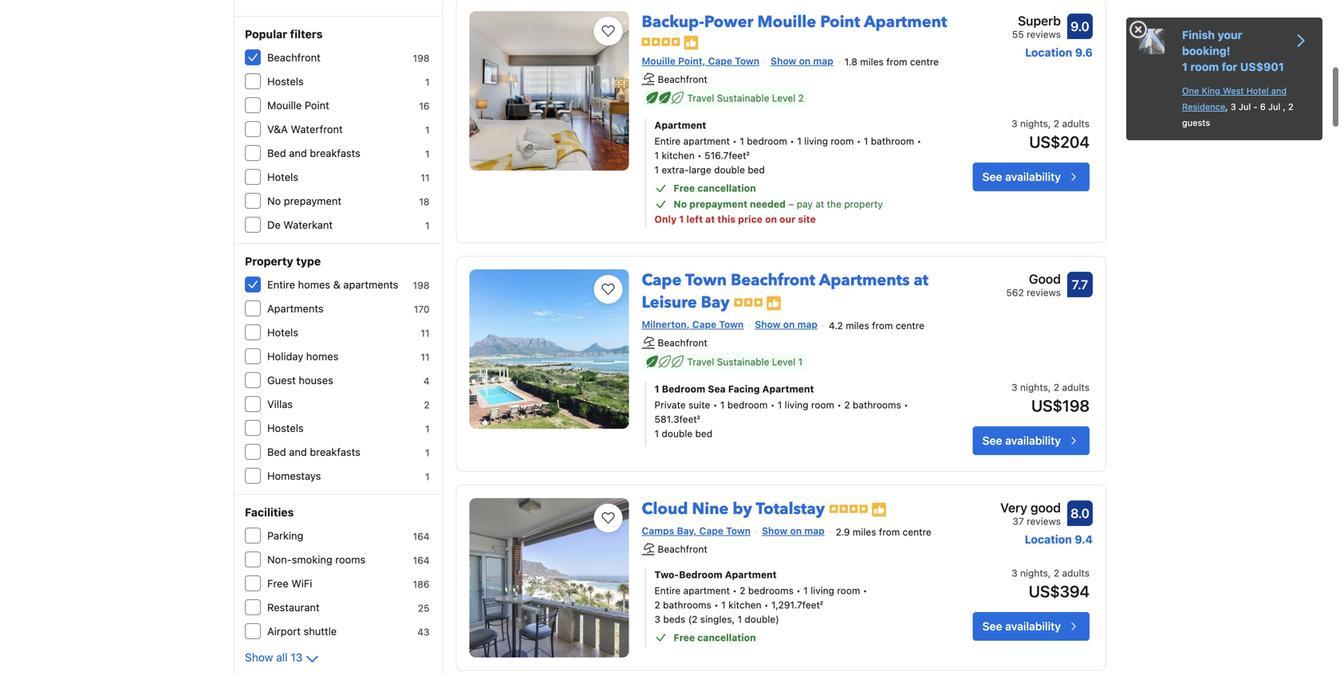 Task type: describe. For each thing, give the bounding box(es) containing it.
property
[[844, 199, 883, 210]]

one
[[1182, 86, 1200, 96]]

bedroom for 1
[[662, 384, 706, 395]]

cloud nine by totalstay
[[642, 499, 825, 521]]

0 horizontal spatial apartments
[[267, 303, 324, 315]]

us$394
[[1029, 582, 1090, 601]]

-
[[1254, 102, 1258, 112]]

bed for sea
[[695, 428, 713, 440]]

3 for backup-power mouille point apartment
[[1012, 118, 1018, 129]]

smoking
[[292, 554, 333, 566]]

25
[[418, 603, 430, 614]]

198 for property type
[[413, 280, 430, 291]]

2 up apartment 'link'
[[798, 93, 804, 104]]

43
[[418, 627, 430, 638]]

3 see from the top
[[983, 620, 1003, 633]]

1 hotels from the top
[[267, 171, 298, 183]]

see for at
[[983, 434, 1003, 448]]

very good element
[[1001, 499, 1061, 518]]

0 vertical spatial mouille
[[758, 11, 816, 33]]

3 for cloud nine by totalstay
[[1012, 568, 1018, 579]]

apartment up bedrooms
[[725, 569, 777, 581]]

homes for holiday
[[306, 351, 339, 363]]

at inside cape town beachfront apartments at leisure bay
[[914, 270, 929, 292]]

4.2 miles from centre
[[829, 320, 925, 331]]

16
[[419, 101, 430, 112]]

beachfront down popular filters
[[267, 51, 321, 63]]

cloud nine by totalstay link
[[642, 492, 825, 521]]

18
[[419, 196, 430, 207]]

beachfront for backup-power mouille point apartment
[[658, 74, 708, 85]]

3 inside entire apartment • 2 bedrooms • 1 living room • 2 bathrooms • 1 kitchen • 1,291.7feet² 3 beds (2 singles, 1 double)
[[655, 614, 661, 625]]

adults for apartment
[[1062, 118, 1090, 129]]

backup-power mouille point apartment link
[[642, 5, 947, 33]]

facilities
[[245, 506, 294, 519]]

beds
[[663, 614, 686, 625]]

–
[[789, 199, 794, 210]]

3 see availability link from the top
[[973, 613, 1090, 641]]

2 down 4
[[424, 400, 430, 411]]

581.3feet²
[[655, 414, 700, 425]]

apartments inside cape town beachfront apartments at leisure bay
[[819, 270, 910, 292]]

from for apartment
[[887, 56, 908, 68]]

shuttle
[[304, 626, 337, 638]]

2 vertical spatial from
[[879, 527, 900, 538]]

show all 13
[[245, 651, 303, 665]]

2.9
[[836, 527, 850, 538]]

holiday homes
[[267, 351, 339, 363]]

extra-
[[662, 164, 689, 176]]

kitchen for nine
[[729, 600, 762, 611]]

location for cloud nine by totalstay
[[1025, 533, 1072, 546]]

milnerton, cape town
[[642, 319, 744, 330]]

map for point
[[813, 55, 834, 66]]

superb 55 reviews
[[1012, 13, 1061, 40]]

2 left bedrooms
[[740, 585, 746, 597]]

good
[[1031, 501, 1061, 516]]

singles,
[[700, 614, 735, 625]]

, for backup-power mouille point apartment
[[1048, 118, 1051, 129]]

price
[[738, 214, 763, 225]]

king
[[1202, 86, 1221, 96]]

scored 7.7 element
[[1068, 272, 1093, 298]]

double for large
[[714, 164, 745, 176]]

needed
[[750, 199, 786, 210]]

our
[[780, 214, 796, 225]]

mouille point
[[267, 99, 329, 111]]

entire apartment • 1 bedroom • 1 living room • 1 bathroom • 1 kitchen • 516.7feet² 1 extra-large double bed
[[655, 136, 922, 176]]

apartment for power
[[683, 136, 730, 147]]

show on map for apartments
[[755, 319, 818, 330]]

2 jul from the left
[[1269, 102, 1281, 112]]

on for mouille
[[799, 55, 811, 66]]

9.6
[[1075, 46, 1093, 59]]

level for beachfront
[[772, 357, 796, 368]]

1.8 miles from centre
[[845, 56, 939, 68]]

1 bed from the top
[[267, 147, 286, 159]]

beachfront for cloud nine by totalstay
[[658, 544, 708, 555]]

adults inside 3 nights , 2 adults us$394
[[1062, 568, 1090, 579]]

cancellation for power
[[698, 183, 756, 194]]

suite
[[689, 400, 710, 411]]

town up travel sustainable level 2
[[735, 55, 760, 66]]

west
[[1223, 86, 1244, 96]]

room inside entire apartment • 2 bedrooms • 1 living room • 2 bathrooms • 1 kitchen • 1,291.7feet² 3 beds (2 singles, 1 double)
[[837, 585, 860, 597]]

2 vertical spatial centre
[[903, 527, 932, 538]]

4.2
[[829, 320, 843, 331]]

cape right point,
[[708, 55, 733, 66]]

2 inside 3 nights , 2 adults us$198
[[1054, 382, 1060, 393]]

guests
[[1182, 118, 1210, 128]]

room inside 'finish your booking! 1 room for us$901'
[[1191, 60, 1219, 73]]

availability for apartment
[[1006, 170, 1061, 184]]

apartments
[[343, 279, 398, 291]]

superb element
[[1012, 11, 1061, 30]]

residence
[[1182, 102, 1226, 112]]

miles for at
[[846, 320, 870, 331]]

no for no prepayment needed – pay at the property
[[674, 199, 687, 210]]

cape down bay
[[692, 319, 717, 330]]

2 inside 3 nights , 2 adults us$394
[[1054, 568, 1060, 579]]

cape town beachfront apartments at leisure bay link
[[642, 263, 929, 314]]

location 9.4
[[1025, 533, 1093, 546]]

one king west hotel and residence image
[[1139, 29, 1165, 54]]

adults for at
[[1062, 382, 1090, 393]]

this property is part of our preferred partner programme. it is committed to providing commendable service and good value. it will pay us a higher commission if you make a booking. image for power
[[683, 35, 699, 51]]

entire for backup-power mouille point apartment
[[655, 136, 681, 147]]

nights for apartment
[[1020, 118, 1048, 129]]

pay
[[797, 199, 813, 210]]

2 bed from the top
[[267, 446, 286, 458]]

, right 6
[[1283, 102, 1286, 112]]

1 vertical spatial free
[[267, 578, 289, 590]]

cape town beachfront apartments at leisure bay
[[642, 270, 929, 314]]

apartment for nine
[[683, 585, 730, 597]]

free cancellation for nine
[[674, 633, 756, 644]]

very good 37 reviews
[[1001, 501, 1061, 527]]

0 horizontal spatial point
[[305, 99, 329, 111]]

waterfront
[[291, 123, 343, 135]]

1 vertical spatial entire
[[267, 279, 295, 291]]

restaurant
[[267, 602, 320, 614]]

bedroom inside 1 bedroom sea facing apartment private suite • 1 bedroom • 1 living room • 2 bathrooms • 581.3feet² 1 double bed
[[728, 400, 768, 411]]

3 availability from the top
[[1006, 620, 1061, 633]]

sustainable for mouille
[[717, 93, 770, 104]]

55
[[1012, 29, 1024, 40]]

us$901
[[1241, 60, 1284, 73]]

hotel
[[1247, 86, 1269, 96]]

, for cape town beachfront apartments at leisure bay
[[1048, 382, 1051, 393]]

, for cloud nine by totalstay
[[1048, 568, 1051, 579]]

show for mouille
[[771, 55, 797, 66]]

town inside cape town beachfront apartments at leisure bay
[[685, 270, 727, 292]]

13
[[291, 651, 303, 665]]

de
[[267, 219, 281, 231]]

8.0
[[1071, 506, 1090, 521]]

the
[[827, 199, 842, 210]]

1 hostels from the top
[[267, 75, 304, 87]]

bathroom
[[871, 136, 915, 147]]

&
[[333, 279, 341, 291]]

3 see availability from the top
[[983, 620, 1061, 633]]

camps bay, cape town
[[642, 526, 751, 537]]

6
[[1260, 102, 1266, 112]]

3 nights , 2 adults us$204
[[1012, 118, 1090, 151]]

travel for power
[[687, 93, 714, 104]]

wifi
[[291, 578, 312, 590]]

bathrooms inside 1 bedroom sea facing apartment private suite • 1 bedroom • 1 living room • 2 bathrooms • 581.3feet² 1 double bed
[[853, 400, 901, 411]]

no prepayment
[[267, 195, 342, 207]]

this property is part of our preferred partner programme. it is committed to providing commendable service and good value. it will pay us a higher commission if you make a booking. image
[[766, 296, 782, 312]]

camps
[[642, 526, 674, 537]]

site
[[798, 214, 816, 225]]

airport
[[267, 626, 301, 638]]

non-smoking rooms
[[267, 554, 366, 566]]

show for by
[[762, 526, 788, 537]]

on down "needed"
[[765, 214, 777, 225]]

prepayment for no prepayment needed – pay at the property
[[690, 199, 748, 210]]

4
[[424, 376, 430, 387]]

cape down 'nine'
[[699, 526, 724, 537]]

nights inside 3 nights , 2 adults us$394
[[1020, 568, 1048, 579]]

, 3 jul - 6 jul  ,
[[1226, 102, 1289, 112]]

3 11 from the top
[[421, 352, 430, 363]]

only 1 left at this price on our site
[[655, 214, 816, 225]]

bedroom for two-
[[679, 569, 723, 581]]

1 11 from the top
[[421, 172, 430, 184]]

apartment inside 'link'
[[655, 120, 706, 131]]

apartment inside 1 bedroom sea facing apartment private suite • 1 bedroom • 1 living room • 2 bathrooms • 581.3feet² 1 double bed
[[763, 384, 814, 395]]

, down "west"
[[1226, 102, 1228, 112]]

v&a waterfront
[[267, 123, 343, 135]]

prepayment for no prepayment
[[284, 195, 342, 207]]

2 guests
[[1182, 102, 1294, 128]]

power
[[704, 11, 754, 33]]

0 vertical spatial point
[[820, 11, 860, 33]]

finish
[[1182, 28, 1215, 41]]

us$198
[[1032, 396, 1090, 415]]

on for beachfront
[[783, 319, 795, 330]]

free wifi
[[267, 578, 312, 590]]

bathrooms inside entire apartment • 2 bedrooms • 1 living room • 2 bathrooms • 1 kitchen • 1,291.7feet² 3 beds (2 singles, 1 double)
[[663, 600, 712, 611]]

1 bedroom sea facing apartment link
[[655, 382, 924, 396]]

2 inside 2 guests
[[1289, 102, 1294, 112]]

apartment up 1.8 miles from centre
[[864, 11, 947, 33]]



Task type: locate. For each thing, give the bounding box(es) containing it.
1 horizontal spatial bathrooms
[[853, 400, 901, 411]]

11 up 18
[[421, 172, 430, 184]]

2 see availability link from the top
[[973, 427, 1090, 456]]

1 horizontal spatial mouille
[[642, 55, 676, 66]]

1 horizontal spatial no
[[674, 199, 687, 210]]

beachfront down bay,
[[658, 544, 708, 555]]

hostels up mouille point
[[267, 75, 304, 87]]

2 travel from the top
[[687, 357, 714, 368]]

cloud
[[642, 499, 688, 521]]

on for by
[[790, 526, 802, 537]]

reviews for good
[[1027, 287, 1061, 299]]

2 vertical spatial see
[[983, 620, 1003, 633]]

mouille point, cape town
[[642, 55, 760, 66]]

see availability link down us$204
[[973, 163, 1090, 192]]

2 level from the top
[[772, 357, 796, 368]]

0 vertical spatial map
[[813, 55, 834, 66]]

hotels up holiday
[[267, 327, 298, 339]]

bed inside entire apartment • 1 bedroom • 1 living room • 1 bathroom • 1 kitchen • 516.7feet² 1 extra-large double bed
[[748, 164, 765, 176]]

1 horizontal spatial bed
[[748, 164, 765, 176]]

, up us$204
[[1048, 118, 1051, 129]]

entire inside entire apartment • 2 bedrooms • 1 living room • 2 bathrooms • 1 kitchen • 1,291.7feet² 3 beds (2 singles, 1 double)
[[655, 585, 681, 597]]

0 vertical spatial free
[[674, 183, 695, 194]]

double inside entire apartment • 1 bedroom • 1 living room • 1 bathroom • 1 kitchen • 516.7feet² 1 extra-large double bed
[[714, 164, 745, 176]]

point up '1.8'
[[820, 11, 860, 33]]

for
[[1222, 60, 1238, 73]]

free cancellation for power
[[674, 183, 756, 194]]

0 vertical spatial sustainable
[[717, 93, 770, 104]]

leisure
[[642, 292, 697, 314]]

location 9.6
[[1025, 46, 1093, 59]]

2 hostels from the top
[[267, 422, 304, 434]]

2 horizontal spatial mouille
[[758, 11, 816, 33]]

0 horizontal spatial bed
[[695, 428, 713, 440]]

backup-power mouille point apartment image
[[470, 11, 629, 171]]

1 see from the top
[[983, 170, 1003, 184]]

bedroom
[[662, 384, 706, 395], [679, 569, 723, 581]]

show inside "dropdown button"
[[245, 651, 273, 665]]

1 vertical spatial see availability link
[[973, 427, 1090, 456]]

2 vertical spatial see availability link
[[973, 613, 1090, 641]]

level for mouille
[[772, 93, 796, 104]]

9.0
[[1071, 19, 1090, 34]]

cape inside cape town beachfront apartments at leisure bay
[[642, 270, 682, 292]]

show all 13 button
[[245, 650, 322, 669]]

homes left &
[[298, 279, 330, 291]]

1 vertical spatial availability
[[1006, 434, 1061, 448]]

2.9 miles from centre
[[836, 527, 932, 538]]

, inside 3 nights , 2 adults us$198
[[1048, 382, 1051, 393]]

map
[[813, 55, 834, 66], [798, 319, 818, 330], [805, 526, 825, 537]]

37
[[1013, 516, 1024, 527]]

miles right '1.8'
[[860, 56, 884, 68]]

entire homes & apartments
[[267, 279, 398, 291]]

see availability link down the 'us$394'
[[973, 613, 1090, 641]]

apartment inside entire apartment • 2 bedrooms • 1 living room • 2 bathrooms • 1 kitchen • 1,291.7feet² 3 beds (2 singles, 1 double)
[[683, 585, 730, 597]]

beachfront for cape town beachfront apartments at leisure bay
[[658, 337, 708, 349]]

jul right 6
[[1269, 102, 1281, 112]]

186
[[413, 579, 430, 590]]

0 vertical spatial from
[[887, 56, 908, 68]]

mouille for mouille point
[[267, 99, 302, 111]]

from right 2.9
[[879, 527, 900, 538]]

0 vertical spatial see availability
[[983, 170, 1061, 184]]

miles
[[860, 56, 884, 68], [846, 320, 870, 331], [853, 527, 876, 538]]

cancellation down singles,
[[698, 633, 756, 644]]

2 vertical spatial living
[[811, 585, 835, 597]]

v&a
[[267, 123, 288, 135]]

1 vertical spatial homes
[[306, 351, 339, 363]]

nights for at
[[1020, 382, 1048, 393]]

1 see availability link from the top
[[973, 163, 1090, 192]]

bed and breakfasts
[[267, 147, 361, 159], [267, 446, 361, 458]]

living inside entire apartment • 1 bedroom • 1 living room • 1 bathroom • 1 kitchen • 516.7feet² 1 extra-large double bed
[[804, 136, 828, 147]]

1 horizontal spatial point
[[820, 11, 860, 33]]

0 horizontal spatial no
[[267, 195, 281, 207]]

jul
[[1239, 102, 1251, 112], [1269, 102, 1281, 112]]

totalstay
[[756, 499, 825, 521]]

1 198 from the top
[[413, 53, 430, 64]]

562
[[1006, 287, 1024, 299]]

0 vertical spatial travel
[[687, 93, 714, 104]]

from for at
[[872, 320, 893, 331]]

1 availability from the top
[[1006, 170, 1061, 184]]

2 11 from the top
[[421, 328, 430, 339]]

2 breakfasts from the top
[[310, 446, 361, 458]]

see availability down 3 nights , 2 adults us$198
[[983, 434, 1061, 448]]

2 sustainable from the top
[[717, 357, 770, 368]]

3 reviews from the top
[[1027, 516, 1061, 527]]

free for cloud
[[674, 633, 695, 644]]

1 vertical spatial map
[[798, 319, 818, 330]]

room inside 1 bedroom sea facing apartment private suite • 1 bedroom • 1 living room • 2 bathrooms • 581.3feet² 1 double bed
[[811, 400, 835, 411]]

entire apartment • 2 bedrooms • 1 living room • 2 bathrooms • 1 kitchen • 1,291.7feet² 3 beds (2 singles, 1 double)
[[655, 585, 868, 625]]

adults inside 3 nights , 2 adults us$204
[[1062, 118, 1090, 129]]

1 vertical spatial apartments
[[267, 303, 324, 315]]

breakfasts down waterfront
[[310, 147, 361, 159]]

2 vertical spatial show on map
[[762, 526, 825, 537]]

bedrooms
[[748, 585, 794, 597]]

nights inside 3 nights , 2 adults us$198
[[1020, 382, 1048, 393]]

type
[[296, 255, 321, 268]]

adults up us$198 at the bottom
[[1062, 382, 1090, 393]]

apartments up 4.2 miles from centre
[[819, 270, 910, 292]]

2 vertical spatial entire
[[655, 585, 681, 597]]

map left '1.8'
[[813, 55, 834, 66]]

0 vertical spatial free cancellation
[[674, 183, 756, 194]]

apartment up extra-
[[655, 120, 706, 131]]

3 inside 3 nights , 2 adults us$198
[[1012, 382, 1018, 393]]

2 up us$204
[[1054, 118, 1060, 129]]

one king west hotel and residence
[[1182, 86, 1287, 112]]

2 198 from the top
[[413, 280, 430, 291]]

2 up the 'us$394'
[[1054, 568, 1060, 579]]

kitchen inside entire apartment • 1 bedroom • 1 living room • 1 bathroom • 1 kitchen • 516.7feet² 1 extra-large double bed
[[662, 150, 695, 161]]

entire
[[655, 136, 681, 147], [267, 279, 295, 291], [655, 585, 681, 597]]

2 reviews from the top
[[1027, 287, 1061, 299]]

kitchen inside entire apartment • 2 bedrooms • 1 living room • 2 bathrooms • 1 kitchen • 1,291.7feet² 3 beds (2 singles, 1 double)
[[729, 600, 762, 611]]

1 vertical spatial hostels
[[267, 422, 304, 434]]

bed
[[267, 147, 286, 159], [267, 446, 286, 458]]

free down extra-
[[674, 183, 695, 194]]

2 inside 1 bedroom sea facing apartment private suite • 1 bedroom • 1 living room • 2 bathrooms • 581.3feet² 1 double bed
[[844, 400, 850, 411]]

centre right 4.2 at the top of the page
[[896, 320, 925, 331]]

show on map for point
[[771, 55, 834, 66]]

town down by
[[726, 526, 751, 537]]

point up waterfront
[[305, 99, 329, 111]]

0 vertical spatial at
[[816, 199, 824, 210]]

double down 581.3feet²
[[662, 428, 693, 440]]

0 vertical spatial hostels
[[267, 75, 304, 87]]

1 horizontal spatial at
[[816, 199, 824, 210]]

entire up extra-
[[655, 136, 681, 147]]

(2
[[688, 614, 698, 625]]

room down booking! in the right top of the page
[[1191, 60, 1219, 73]]

2 apartment from the top
[[683, 585, 730, 597]]

0 vertical spatial miles
[[860, 56, 884, 68]]

0 vertical spatial see
[[983, 170, 1003, 184]]

1 vertical spatial mouille
[[642, 55, 676, 66]]

us$204
[[1030, 133, 1090, 151]]

two-bedroom apartment
[[655, 569, 777, 581]]

0 vertical spatial bed
[[748, 164, 765, 176]]

bedroom down camps bay, cape town
[[679, 569, 723, 581]]

2 vertical spatial adults
[[1062, 568, 1090, 579]]

bedroom up 'private'
[[662, 384, 706, 395]]

cancellation up this
[[698, 183, 756, 194]]

guest
[[267, 375, 296, 387]]

bedroom inside 1 bedroom sea facing apartment private suite • 1 bedroom • 1 living room • 2 bathrooms • 581.3feet² 1 double bed
[[662, 384, 706, 395]]

0 horizontal spatial jul
[[1239, 102, 1251, 112]]

0 vertical spatial 164
[[413, 531, 430, 543]]

1 vertical spatial and
[[289, 147, 307, 159]]

show left all at left
[[245, 651, 273, 665]]

0 vertical spatial bedroom
[[747, 136, 787, 147]]

2 bed and breakfasts from the top
[[267, 446, 361, 458]]

jul left -
[[1239, 102, 1251, 112]]

kitchen up double) at the bottom of page
[[729, 600, 762, 611]]

prepayment up waterkant
[[284, 195, 342, 207]]

beachfront up this property is part of our preferred partner programme. it is committed to providing commendable service and good value. it will pay us a higher commission if you make a booking. image
[[731, 270, 816, 292]]

at left the
[[816, 199, 824, 210]]

homestays
[[267, 470, 321, 482]]

164 for parking
[[413, 531, 430, 543]]

mouille right power
[[758, 11, 816, 33]]

, inside 3 nights , 2 adults us$204
[[1048, 118, 1051, 129]]

scored 8.0 element
[[1068, 501, 1093, 527]]

1 sustainable from the top
[[717, 93, 770, 104]]

0 vertical spatial double
[[714, 164, 745, 176]]

1 vertical spatial double
[[662, 428, 693, 440]]

de waterkant
[[267, 219, 333, 231]]

1 breakfasts from the top
[[310, 147, 361, 159]]

11 up 4
[[421, 352, 430, 363]]

1 vertical spatial free cancellation
[[674, 633, 756, 644]]

superb
[[1018, 13, 1061, 28]]

see availability link for apartment
[[973, 163, 1090, 192]]

centre for apartment
[[910, 56, 939, 68]]

bathrooms down 4.2 miles from centre
[[853, 400, 901, 411]]

0 vertical spatial level
[[772, 93, 796, 104]]

entire for cloud nine by totalstay
[[655, 585, 681, 597]]

and down v&a waterfront
[[289, 147, 307, 159]]

mouille left point,
[[642, 55, 676, 66]]

bed inside 1 bedroom sea facing apartment private suite • 1 bedroom • 1 living room • 2 bathrooms • 581.3feet² 1 double bed
[[695, 428, 713, 440]]

entire down two-
[[655, 585, 681, 597]]

prepayment
[[284, 195, 342, 207], [690, 199, 748, 210]]

room down 1 bedroom sea facing apartment link
[[811, 400, 835, 411]]

1 vertical spatial level
[[772, 357, 796, 368]]

show on map down totalstay
[[762, 526, 825, 537]]

and right hotel
[[1272, 86, 1287, 96]]

show down this property is part of our preferred partner programme. it is committed to providing commendable service and good value. it will pay us a higher commission if you make a booking. image
[[755, 319, 781, 330]]

all
[[276, 651, 288, 665]]

1 vertical spatial bed
[[695, 428, 713, 440]]

centre for at
[[896, 320, 925, 331]]

0 vertical spatial 198
[[413, 53, 430, 64]]

0 vertical spatial and
[[1272, 86, 1287, 96]]

0 horizontal spatial kitchen
[[662, 150, 695, 161]]

2 hotels from the top
[[267, 327, 298, 339]]

see
[[983, 170, 1003, 184], [983, 434, 1003, 448], [983, 620, 1003, 633]]

0 vertical spatial centre
[[910, 56, 939, 68]]

no up de
[[267, 195, 281, 207]]

9.4
[[1075, 533, 1093, 546]]

2 164 from the top
[[413, 555, 430, 566]]

198
[[413, 53, 430, 64], [413, 280, 430, 291]]

2 inside 3 nights , 2 adults us$204
[[1054, 118, 1060, 129]]

adults up us$204
[[1062, 118, 1090, 129]]

, up the 'us$394'
[[1048, 568, 1051, 579]]

2 up us$198 at the bottom
[[1054, 382, 1060, 393]]

left
[[687, 214, 703, 225]]

double inside 1 bedroom sea facing apartment private suite • 1 bedroom • 1 living room • 2 bathrooms • 581.3feet² 1 double bed
[[662, 428, 693, 440]]

1 vertical spatial cancellation
[[698, 633, 756, 644]]

homes for entire
[[298, 279, 330, 291]]

living inside entire apartment • 2 bedrooms • 1 living room • 2 bathrooms • 1 kitchen • 1,291.7feet² 3 beds (2 singles, 1 double)
[[811, 585, 835, 597]]

on down backup-power mouille point apartment
[[799, 55, 811, 66]]

3 adults from the top
[[1062, 568, 1090, 579]]

see availability link down us$198 at the bottom
[[973, 427, 1090, 456]]

198 for popular filters
[[413, 53, 430, 64]]

2 vertical spatial map
[[805, 526, 825, 537]]

reviews inside superb 55 reviews
[[1027, 29, 1061, 40]]

nights up the 'us$394'
[[1020, 568, 1048, 579]]

booking!
[[1182, 44, 1231, 57]]

516.7feet²
[[705, 150, 750, 161]]

1 vertical spatial from
[[872, 320, 893, 331]]

3 inside 3 nights , 2 adults us$394
[[1012, 568, 1018, 579]]

reviews
[[1027, 29, 1061, 40], [1027, 287, 1061, 299], [1027, 516, 1061, 527]]

1 vertical spatial 11
[[421, 328, 430, 339]]

free cancellation down large
[[674, 183, 756, 194]]

1 vertical spatial at
[[706, 214, 715, 225]]

travel
[[687, 93, 714, 104], [687, 357, 714, 368]]

bathrooms
[[853, 400, 901, 411], [663, 600, 712, 611]]

1 vertical spatial 164
[[413, 555, 430, 566]]

and inside the one king west hotel and residence
[[1272, 86, 1287, 96]]

guest houses
[[267, 375, 333, 387]]

see for apartment
[[983, 170, 1003, 184]]

houses
[[299, 375, 333, 387]]

0 vertical spatial availability
[[1006, 170, 1061, 184]]

0 vertical spatial nights
[[1020, 118, 1048, 129]]

2 vertical spatial at
[[914, 270, 929, 292]]

1
[[1182, 60, 1188, 73], [425, 77, 430, 88], [425, 124, 430, 136], [740, 136, 744, 147], [797, 136, 802, 147], [864, 136, 868, 147], [425, 148, 430, 160], [655, 150, 659, 161], [655, 164, 659, 176], [679, 214, 684, 225], [425, 220, 430, 231], [798, 357, 803, 368], [655, 384, 660, 395], [720, 400, 725, 411], [778, 400, 782, 411], [425, 424, 430, 435], [655, 428, 659, 440], [425, 448, 430, 459], [425, 472, 430, 483], [804, 585, 808, 597], [722, 600, 726, 611], [738, 614, 742, 625]]

, up us$198 at the bottom
[[1048, 382, 1051, 393]]

scored 9.0 element
[[1068, 14, 1093, 39]]

show on map for totalstay
[[762, 526, 825, 537]]

1 vertical spatial apartment
[[683, 585, 730, 597]]

1 vertical spatial travel
[[687, 357, 714, 368]]

availability down the 'us$394'
[[1006, 620, 1061, 633]]

free cancellation down singles,
[[674, 633, 756, 644]]

filters
[[290, 28, 323, 41]]

1 horizontal spatial jul
[[1269, 102, 1281, 112]]

apartments down 'entire homes & apartments'
[[267, 303, 324, 315]]

no up left on the top of the page
[[674, 199, 687, 210]]

beachfront
[[267, 51, 321, 63], [658, 74, 708, 85], [731, 270, 816, 292], [658, 337, 708, 349], [658, 544, 708, 555]]

two-
[[655, 569, 679, 581]]

availability for at
[[1006, 434, 1061, 448]]

1 horizontal spatial prepayment
[[690, 199, 748, 210]]

large
[[689, 164, 712, 176]]

1.8
[[845, 56, 858, 68]]

1 free cancellation from the top
[[674, 183, 756, 194]]

bed down 516.7feet²
[[748, 164, 765, 176]]

living inside 1 bedroom sea facing apartment private suite • 1 bedroom • 1 living room • 2 bathrooms • 581.3feet² 1 double bed
[[785, 400, 809, 411]]

164 for non-smoking rooms
[[413, 555, 430, 566]]

3 inside 3 nights , 2 adults us$204
[[1012, 118, 1018, 129]]

0 vertical spatial living
[[804, 136, 828, 147]]

sustainable up facing
[[717, 357, 770, 368]]

on down cape town beachfront apartments at leisure bay on the top of page
[[783, 319, 795, 330]]

1 travel from the top
[[687, 93, 714, 104]]

location down superb 55 reviews
[[1025, 46, 1073, 59]]

2 vertical spatial free
[[674, 633, 695, 644]]

this
[[718, 214, 736, 225]]

2 free cancellation from the top
[[674, 633, 756, 644]]

living for point
[[804, 136, 828, 147]]

no for no prepayment
[[267, 195, 281, 207]]

reviews inside good 562 reviews
[[1027, 287, 1061, 299]]

1 vertical spatial see
[[983, 434, 1003, 448]]

kitchen for power
[[662, 150, 695, 161]]

two-bedroom apartment link
[[655, 568, 924, 582]]

2 right 6
[[1289, 102, 1294, 112]]

1 vertical spatial centre
[[896, 320, 925, 331]]

location for backup-power mouille point apartment
[[1025, 46, 1073, 59]]

double for 1
[[662, 428, 693, 440]]

map for totalstay
[[805, 526, 825, 537]]

2 horizontal spatial at
[[914, 270, 929, 292]]

1 vertical spatial bathrooms
[[663, 600, 712, 611]]

airport shuttle
[[267, 626, 337, 638]]

1 level from the top
[[772, 93, 796, 104]]

entire inside entire apartment • 1 bedroom • 1 living room • 1 bathroom • 1 kitchen • 516.7feet² 1 extra-large double bed
[[655, 136, 681, 147]]

availability down us$204
[[1006, 170, 1061, 184]]

1 adults from the top
[[1062, 118, 1090, 129]]

1 vertical spatial sustainable
[[717, 357, 770, 368]]

1 vertical spatial location
[[1025, 533, 1072, 546]]

living for totalstay
[[811, 585, 835, 597]]

1 bed and breakfasts from the top
[[267, 147, 361, 159]]

villas
[[267, 399, 293, 411]]

show for beachfront
[[755, 319, 781, 330]]

2 vertical spatial miles
[[853, 527, 876, 538]]

reviews inside very good 37 reviews
[[1027, 516, 1061, 527]]

hotels up no prepayment
[[267, 171, 298, 183]]

1 apartment from the top
[[683, 136, 730, 147]]

0 horizontal spatial mouille
[[267, 99, 302, 111]]

cape town beachfront apartments at leisure bay image
[[470, 270, 629, 429]]

your
[[1218, 28, 1243, 41]]

miles right 2.9
[[853, 527, 876, 538]]

mouille for mouille point, cape town
[[642, 55, 676, 66]]

bed and breakfasts up homestays
[[267, 446, 361, 458]]

free for backup-
[[674, 183, 695, 194]]

1 vertical spatial living
[[785, 400, 809, 411]]

good element
[[1006, 270, 1061, 289]]

3 nights from the top
[[1020, 568, 1048, 579]]

0 vertical spatial bathrooms
[[853, 400, 901, 411]]

0 vertical spatial hotels
[[267, 171, 298, 183]]

170
[[414, 304, 430, 315]]

town
[[735, 55, 760, 66], [685, 270, 727, 292], [719, 319, 744, 330], [726, 526, 751, 537]]

0 vertical spatial reviews
[[1027, 29, 1061, 40]]

1 164 from the top
[[413, 531, 430, 543]]

town down bay
[[719, 319, 744, 330]]

no
[[267, 195, 281, 207], [674, 199, 687, 210]]

finish your booking! 1 room for us$901
[[1182, 28, 1284, 73]]

this property is part of our preferred partner programme. it is committed to providing commendable service and good value. it will pay us a higher commission if you make a booking. image
[[683, 35, 699, 51], [683, 35, 699, 51], [766, 296, 782, 312], [871, 502, 887, 518], [871, 502, 887, 518]]

2 availability from the top
[[1006, 434, 1061, 448]]

map for apartments
[[798, 319, 818, 330]]

non-
[[267, 554, 292, 566]]

2 see from the top
[[983, 434, 1003, 448]]

0 vertical spatial adults
[[1062, 118, 1090, 129]]

,
[[1226, 102, 1228, 112], [1283, 102, 1286, 112], [1048, 118, 1051, 129], [1048, 382, 1051, 393], [1048, 568, 1051, 579]]

living down 1 bedroom sea facing apartment link
[[785, 400, 809, 411]]

1 vertical spatial 198
[[413, 280, 430, 291]]

see availability link for at
[[973, 427, 1090, 456]]

nights up us$198 at the bottom
[[1020, 382, 1048, 393]]

travel sustainable level 2
[[687, 93, 804, 104]]

bedroom inside entire apartment • 1 bedroom • 1 living room • 1 bathroom • 1 kitchen • 516.7feet² 1 extra-large double bed
[[747, 136, 787, 147]]

cloud nine by totalstay image
[[470, 499, 629, 658]]

backup-
[[642, 11, 704, 33]]

milnerton,
[[642, 319, 690, 330]]

1 vertical spatial nights
[[1020, 382, 1048, 393]]

2 cancellation from the top
[[698, 633, 756, 644]]

2 vertical spatial and
[[289, 446, 307, 458]]

nights inside 3 nights , 2 adults us$204
[[1020, 118, 1048, 129]]

town up bay
[[685, 270, 727, 292]]

2 down two-
[[655, 600, 660, 611]]

facing
[[728, 384, 760, 395]]

at right left on the top of the page
[[706, 214, 715, 225]]

apartment inside entire apartment • 1 bedroom • 1 living room • 1 bathroom • 1 kitchen • 516.7feet² 1 extra-large double bed
[[683, 136, 730, 147]]

beachfront inside cape town beachfront apartments at leisure bay
[[731, 270, 816, 292]]

bed down suite
[[695, 428, 713, 440]]

1 cancellation from the top
[[698, 183, 756, 194]]

1 horizontal spatial kitchen
[[729, 600, 762, 611]]

parking
[[267, 530, 303, 542]]

entire down "property type"
[[267, 279, 295, 291]]

hostels down villas
[[267, 422, 304, 434]]

0 vertical spatial 11
[[421, 172, 430, 184]]

popular
[[245, 28, 287, 41]]

0 vertical spatial see availability link
[[973, 163, 1090, 192]]

198 up 16
[[413, 53, 430, 64]]

this property is part of our preferred partner programme. it is committed to providing commendable service and good value. it will pay us a higher commission if you make a booking. image for nine
[[871, 502, 887, 518]]

0 vertical spatial breakfasts
[[310, 147, 361, 159]]

adults inside 3 nights , 2 adults us$198
[[1062, 382, 1090, 393]]

1 nights from the top
[[1020, 118, 1048, 129]]

bathrooms up (2
[[663, 600, 712, 611]]

on down totalstay
[[790, 526, 802, 537]]

cancellation for nine
[[698, 633, 756, 644]]

1 vertical spatial point
[[305, 99, 329, 111]]

beachfront down milnerton, cape town at the top of the page
[[658, 337, 708, 349]]

miles for apartment
[[860, 56, 884, 68]]

point
[[820, 11, 860, 33], [305, 99, 329, 111]]

travel for town
[[687, 357, 714, 368]]

3 nights , 2 adults us$394
[[1012, 568, 1090, 601]]

2 vertical spatial availability
[[1006, 620, 1061, 633]]

kitchen
[[662, 150, 695, 161], [729, 600, 762, 611]]

3 for cape town beachfront apartments at leisure bay
[[1012, 382, 1018, 393]]

and up homestays
[[289, 446, 307, 458]]

0 vertical spatial bedroom
[[662, 384, 706, 395]]

room inside entire apartment • 1 bedroom • 1 living room • 1 bathroom • 1 kitchen • 516.7feet² 1 extra-large double bed
[[831, 136, 854, 147]]

room left bathroom
[[831, 136, 854, 147]]

2 vertical spatial see availability
[[983, 620, 1061, 633]]

map left 4.2 at the top of the page
[[798, 319, 818, 330]]

rooms
[[335, 554, 366, 566]]

hotels
[[267, 171, 298, 183], [267, 327, 298, 339]]

see availability for at
[[983, 434, 1061, 448]]

show on map down this property is part of our preferred partner programme. it is committed to providing commendable service and good value. it will pay us a higher commission if you make a booking. image
[[755, 319, 818, 330]]

2 adults from the top
[[1062, 382, 1090, 393]]

0 vertical spatial bed
[[267, 147, 286, 159]]

1 vertical spatial adults
[[1062, 382, 1090, 393]]

1 vertical spatial bedroom
[[728, 400, 768, 411]]

2 see availability from the top
[[983, 434, 1061, 448]]

2 vertical spatial 11
[[421, 352, 430, 363]]

see availability for apartment
[[983, 170, 1061, 184]]

0 horizontal spatial double
[[662, 428, 693, 440]]

homes up houses
[[306, 351, 339, 363]]

3 nights , 2 adults us$198
[[1012, 382, 1090, 415]]

map left 2.9
[[805, 526, 825, 537]]

1 vertical spatial kitchen
[[729, 600, 762, 611]]

reviews for superb
[[1027, 29, 1061, 40]]

miles right 4.2 at the top of the page
[[846, 320, 870, 331]]

1 jul from the left
[[1239, 102, 1251, 112]]

1 vertical spatial miles
[[846, 320, 870, 331]]

living down apartment 'link'
[[804, 136, 828, 147]]

bed up homestays
[[267, 446, 286, 458]]

sustainable for beachfront
[[717, 357, 770, 368]]

1 horizontal spatial apartments
[[819, 270, 910, 292]]

1 reviews from the top
[[1027, 29, 1061, 40]]

1 horizontal spatial double
[[714, 164, 745, 176]]

good 562 reviews
[[1006, 272, 1061, 299]]

this property is part of our preferred partner programme. it is committed to providing commendable service and good value. it will pay us a higher commission if you make a booking. image for town
[[766, 296, 782, 312]]

, inside 3 nights , 2 adults us$394
[[1048, 568, 1051, 579]]

show on map down backup-power mouille point apartment
[[771, 55, 834, 66]]

1 see availability from the top
[[983, 170, 1061, 184]]

bed for •
[[748, 164, 765, 176]]

sustainable
[[717, 93, 770, 104], [717, 357, 770, 368]]

holiday
[[267, 351, 303, 363]]

2 nights from the top
[[1020, 382, 1048, 393]]

1 inside 'finish your booking! 1 room for us$901'
[[1182, 60, 1188, 73]]

198 up 170
[[413, 280, 430, 291]]



Task type: vqa. For each thing, say whether or not it's contained in the screenshot.


